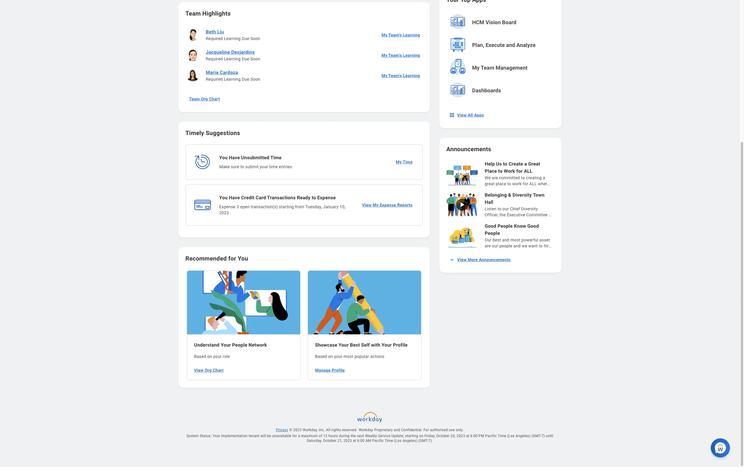 Task type: describe. For each thing, give the bounding box(es) containing it.
recommended for you
[[185, 255, 248, 263]]

hcm
[[472, 19, 484, 25]]

nbox image
[[449, 112, 455, 118]]

20,
[[451, 435, 456, 439]]

help
[[485, 161, 495, 167]]

use
[[449, 429, 455, 433]]

vision
[[486, 19, 501, 25]]

0 horizontal spatial 6:00
[[357, 439, 365, 444]]

most inside recommended for you list
[[344, 355, 354, 359]]

soon for cardoza
[[250, 77, 260, 82]]

my team's learning for liu
[[382, 33, 420, 37]]

expense inside the expense 3 open transaction(s) starting from tuesday, january 10, 2023
[[219, 205, 236, 210]]

people inside recommended for you list
[[232, 343, 247, 348]]

from
[[295, 205, 304, 210]]

submit
[[245, 165, 259, 169]]

be
[[267, 435, 271, 439]]

to inside the belonging & diversity town hall listen to our chief diversity officer, the executive committee …
[[498, 207, 502, 212]]

7).
[[428, 439, 433, 444]]

january
[[323, 205, 339, 210]]

the inside the belonging & diversity town hall listen to our chief diversity officer, the executive committee …
[[500, 213, 506, 218]]

based on your most popular actions
[[315, 355, 385, 359]]

great
[[485, 182, 495, 187]]

hcm vision board button
[[447, 12, 555, 33]]

1 vertical spatial all
[[529, 182, 537, 187]]

weekly
[[365, 435, 377, 439]]

org for team
[[201, 97, 208, 101]]

open
[[240, 205, 250, 210]]

team highlights list
[[185, 25, 423, 86]]

the inside privacy © 2023 workday, inc. all rights reserved. workday proprietary and confidential. for authorized use only. system status: your implementation tenant will be unavailable for a maximum of 12 hours during the next weekly service update; starting on friday, october 20, 2023 at 6:00 pm pacific time (los angeles) (gmt-7) until saturday, october 21, 2023 at 6:00 am pacific time (los angeles) (gmt-7).
[[351, 435, 356, 439]]

footer containing privacy © 2023 workday, inc. all rights reserved. workday proprietary and confidential. for authorized use only. system status: your implementation tenant will be unavailable for a maximum of 12 hours during the next weekly service update; starting on friday, october 20, 2023 at 6:00 pm pacific time (los angeles) (gmt-7) until saturday, october 21, 2023 at 6:00 am pacific time (los angeles) (gmt-7).
[[169, 410, 571, 468]]

saturday,
[[307, 439, 322, 444]]

we
[[485, 176, 491, 181]]

tuesday,
[[305, 205, 322, 210]]

powerful
[[522, 238, 538, 243]]

starting inside privacy © 2023 workday, inc. all rights reserved. workday proprietary and confidential. for authorized use only. system status: your implementation tenant will be unavailable for a maximum of 12 hours during the next weekly service update; starting on friday, october 20, 2023 at 6:00 pm pacific time (los angeles) (gmt-7) until saturday, october 21, 2023 at 6:00 am pacific time (los angeles) (gmt-7).
[[405, 435, 418, 439]]

ready
[[297, 195, 311, 201]]

2 good from the left
[[527, 224, 539, 229]]

until
[[546, 435, 553, 439]]

your for showcase your best self with your profile
[[334, 355, 343, 359]]

listen
[[485, 207, 497, 212]]

team highlights
[[185, 10, 231, 17]]

team's for liu
[[389, 33, 402, 37]]

my team's learning for cardoza
[[382, 73, 420, 78]]

0 horizontal spatial at
[[353, 439, 356, 444]]

chevron down small image
[[449, 257, 455, 263]]

0 horizontal spatial (los
[[394, 439, 402, 444]]

your for understand your people network
[[213, 355, 222, 359]]

media play image
[[458, 201, 466, 209]]

learning inside jacqueline desjardins required learning due soon
[[224, 57, 241, 61]]

more
[[468, 258, 478, 263]]

most inside good people know good people our best and most powerful asset are our people and we want to hir …
[[511, 238, 520, 243]]

reports
[[397, 203, 413, 208]]

1 horizontal spatial expense
[[317, 195, 336, 201]]

for inside privacy © 2023 workday, inc. all rights reserved. workday proprietary and confidential. for authorized use only. system status: your implementation tenant will be unavailable for a maximum of 12 hours during the next weekly service update; starting on friday, october 20, 2023 at 6:00 pm pacific time (los angeles) (gmt-7) until saturday, october 21, 2023 at 6:00 am pacific time (los angeles) (gmt-7).
[[292, 435, 297, 439]]

am
[[366, 439, 371, 444]]

to up work on the right
[[521, 176, 525, 181]]

0 vertical spatial (los
[[507, 435, 515, 439]]

0 horizontal spatial pacific
[[372, 439, 384, 444]]

on for understand
[[207, 355, 212, 359]]

0 vertical spatial (gmt-
[[532, 435, 542, 439]]

inc.
[[319, 429, 325, 433]]

executive
[[507, 213, 525, 218]]

to down us
[[498, 169, 503, 174]]

view org chart
[[194, 368, 224, 373]]

know
[[514, 224, 526, 229]]

for right recommended
[[228, 255, 236, 263]]

people
[[499, 244, 512, 249]]

beth liu button
[[203, 28, 226, 36]]

based for showcase your best self with your profile
[[315, 355, 327, 359]]

to up tuesday,
[[312, 195, 316, 201]]

maria cardoza button
[[203, 69, 240, 76]]

team org chart
[[189, 97, 220, 101]]

required for jacqueline
[[206, 57, 223, 61]]

understand your people network
[[194, 343, 267, 348]]

to inside good people know good people our best and most powerful asset are our people and we want to hir …
[[539, 244, 543, 249]]

understand
[[194, 343, 220, 348]]

soon for liu
[[250, 36, 260, 41]]

1 vertical spatial a
[[543, 176, 545, 181]]

maximum
[[301, 435, 318, 439]]

work
[[512, 182, 522, 187]]

on inside privacy © 2023 workday, inc. all rights reserved. workday proprietary and confidential. for authorized use only. system status: your implementation tenant will be unavailable for a maximum of 12 hours during the next weekly service update; starting on friday, october 20, 2023 at 6:00 pm pacific time (los angeles) (gmt-7) until saturday, october 21, 2023 at 6:00 am pacific time (los angeles) (gmt-7).
[[419, 435, 424, 439]]

asset
[[540, 238, 550, 243]]

required for beth
[[206, 36, 223, 41]]

org for view
[[205, 368, 212, 373]]

update;
[[391, 435, 404, 439]]

friday,
[[425, 435, 435, 439]]

your right with
[[382, 343, 392, 348]]

and inside button
[[506, 42, 515, 48]]

1 vertical spatial (gmt-
[[419, 439, 428, 444]]

proprietary
[[374, 429, 393, 433]]

good people know good people our best and most powerful asset are our people and we want to hir …
[[485, 224, 552, 249]]

plan, execute and analyze button
[[447, 34, 555, 56]]

you have unsubmitted time
[[219, 155, 282, 161]]

time
[[269, 165, 278, 169]]

announcements element
[[447, 161, 554, 249]]

work
[[504, 169, 515, 174]]

expense inside button
[[380, 203, 396, 208]]

manage
[[315, 368, 331, 373]]

unsubmitted
[[241, 155, 269, 161]]

view more announcements button
[[447, 254, 514, 266]]

my team's learning for desjardins
[[382, 53, 420, 58]]

status:
[[200, 435, 212, 439]]

1 vertical spatial diversity
[[521, 207, 538, 212]]

on for showcase
[[328, 355, 333, 359]]

beth
[[206, 29, 216, 35]]

committee
[[526, 213, 548, 218]]

0 vertical spatial all
[[524, 169, 533, 174]]

belonging & diversity town hall listen to our chief diversity officer, the executive committee …
[[485, 192, 552, 218]]

for down create
[[516, 169, 523, 174]]

team for team org chart
[[189, 97, 200, 101]]

entries
[[279, 165, 292, 169]]

timely suggestions
[[185, 130, 240, 137]]

0 vertical spatial angeles)
[[516, 435, 531, 439]]

self
[[361, 343, 370, 348]]

view for view more announcements
[[457, 258, 467, 263]]

team inside button
[[481, 65, 494, 71]]

hall
[[485, 200, 494, 205]]

view for view all apps
[[457, 113, 467, 118]]

recommended
[[185, 255, 227, 263]]

required for maria
[[206, 77, 223, 82]]

2023 inside the expense 3 open transaction(s) starting from tuesday, january 10, 2023
[[219, 211, 229, 216]]

to right sure
[[240, 165, 244, 169]]

system
[[186, 435, 199, 439]]

my time button
[[393, 156, 415, 168]]

based for understand your people network
[[194, 355, 206, 359]]

profile inside button
[[332, 368, 345, 373]]

3
[[237, 205, 239, 210]]

view my expense reports
[[362, 203, 413, 208]]

reserved.
[[342, 429, 358, 433]]

tenant
[[249, 435, 259, 439]]

jacqueline
[[206, 49, 230, 55]]

dashboards
[[472, 87, 501, 94]]

workday
[[359, 429, 373, 433]]

team org chart button
[[187, 93, 222, 105]]

jacqueline desjardins required learning due soon
[[206, 49, 260, 61]]

for right work on the right
[[523, 182, 528, 187]]

my team's learning button for liu
[[379, 29, 423, 41]]

rights
[[331, 429, 341, 433]]

view my expense reports button
[[360, 199, 415, 211]]

dashboards button
[[447, 80, 555, 101]]

view for view org chart
[[194, 368, 204, 373]]

transaction(s)
[[251, 205, 278, 210]]

best
[[350, 343, 360, 348]]

recommended for you list
[[183, 270, 425, 381]]

apps
[[474, 113, 484, 118]]

due for maria cardoza
[[242, 77, 249, 82]]

0 vertical spatial announcements
[[447, 146, 491, 153]]

maria
[[206, 70, 219, 75]]



Task type: locate. For each thing, give the bounding box(es) containing it.
7)
[[542, 435, 545, 439]]

chart down maria
[[209, 97, 220, 101]]

1 horizontal spatial based
[[315, 355, 327, 359]]

your left best
[[339, 343, 349, 348]]

3 due from the top
[[242, 77, 249, 82]]

1 due from the top
[[242, 36, 249, 41]]

on left friday,
[[419, 435, 424, 439]]

3 required from the top
[[206, 77, 223, 82]]

chart
[[209, 97, 220, 101], [213, 368, 224, 373]]

team inside button
[[189, 97, 200, 101]]

view right nbox icon
[[457, 113, 467, 118]]

1 vertical spatial the
[[351, 435, 356, 439]]

a left great
[[524, 161, 527, 167]]

2 my team's learning from the top
[[382, 53, 420, 58]]

0 vertical spatial all
[[468, 113, 473, 118]]

credit
[[241, 195, 255, 201]]

want
[[528, 244, 538, 249]]

all inside button
[[468, 113, 473, 118]]

0 horizontal spatial expense
[[219, 205, 236, 210]]

required inside maria cardoza required learning due soon
[[206, 77, 223, 82]]

announcements inside button
[[479, 258, 511, 263]]

on down showcase
[[328, 355, 333, 359]]

1 vertical spatial starting
[[405, 435, 418, 439]]

2 vertical spatial team
[[189, 97, 200, 101]]

1 vertical spatial are
[[485, 244, 491, 249]]

footer
[[169, 410, 571, 468]]

org down based on your role at bottom
[[205, 368, 212, 373]]

management
[[496, 65, 528, 71]]

view
[[457, 113, 467, 118], [362, 203, 372, 208], [457, 258, 467, 263], [194, 368, 204, 373]]

people up our
[[485, 231, 500, 237]]

best
[[493, 238, 501, 243]]

1 good from the left
[[485, 224, 496, 229]]

starting down transactions
[[279, 205, 294, 210]]

org down maria
[[201, 97, 208, 101]]

based
[[194, 355, 206, 359], [315, 355, 327, 359]]

my team's learning
[[382, 33, 420, 37], [382, 53, 420, 58], [382, 73, 420, 78]]

of
[[319, 435, 322, 439]]

are inside good people know good people our best and most powerful asset are our people and we want to hir …
[[485, 244, 491, 249]]

to right listen
[[498, 207, 502, 212]]

the down reserved.
[[351, 435, 356, 439]]

3 my team's learning from the top
[[382, 73, 420, 78]]

1 vertical spatial our
[[492, 244, 498, 249]]

expense left the 3
[[219, 205, 236, 210]]

pm
[[479, 435, 484, 439]]

1 horizontal spatial on
[[328, 355, 333, 359]]

sure
[[231, 165, 239, 169]]

make
[[219, 165, 230, 169]]

people left know at the top right
[[498, 224, 513, 229]]

our
[[485, 238, 492, 243]]

0 horizontal spatial starting
[[279, 205, 294, 210]]

2 vertical spatial my team's learning button
[[379, 70, 423, 82]]

due
[[242, 36, 249, 41], [242, 57, 249, 61], [242, 77, 249, 82]]

©
[[289, 429, 292, 433]]

view inside view org chart button
[[194, 368, 204, 373]]

create
[[509, 161, 523, 167]]

2 soon from the top
[[250, 57, 260, 61]]

diversity up committee
[[521, 207, 538, 212]]

… inside the belonging & diversity town hall listen to our chief diversity officer, the executive committee …
[[549, 213, 552, 218]]

learning
[[403, 33, 420, 37], [224, 36, 241, 41], [403, 53, 420, 58], [224, 57, 241, 61], [403, 73, 420, 78], [224, 77, 241, 82]]

soon inside jacqueline desjardins required learning due soon
[[250, 57, 260, 61]]

learning inside maria cardoza required learning due soon
[[224, 77, 241, 82]]

2 my team's learning button from the top
[[379, 49, 423, 61]]

team
[[185, 10, 201, 17], [481, 65, 494, 71], [189, 97, 200, 101]]

chart down based on your role at bottom
[[213, 368, 224, 373]]

1 vertical spatial 6:00
[[357, 439, 365, 444]]

learning inside beth liu required learning due soon
[[224, 36, 241, 41]]

are down our
[[485, 244, 491, 249]]

have for unsubmitted
[[229, 155, 240, 161]]

starting down confidential.
[[405, 435, 418, 439]]

team's for cardoza
[[389, 73, 402, 78]]

0 vertical spatial my team's learning button
[[379, 29, 423, 41]]

1 vertical spatial my team's learning
[[382, 53, 420, 58]]

soon inside maria cardoza required learning due soon
[[250, 77, 260, 82]]

1 vertical spatial due
[[242, 57, 249, 61]]

for
[[516, 169, 523, 174], [523, 182, 528, 187], [228, 255, 236, 263], [292, 435, 297, 439]]

you for you have credit card transactions ready to expense
[[219, 195, 228, 201]]

my team management button
[[447, 57, 555, 79]]

0 vertical spatial org
[[201, 97, 208, 101]]

people
[[498, 224, 513, 229], [485, 231, 500, 237], [232, 343, 247, 348]]

cardoza
[[220, 70, 238, 75]]

for down ©
[[292, 435, 297, 439]]

october down 'hours'
[[323, 439, 337, 444]]

plan,
[[472, 42, 484, 48]]

all right inc.
[[326, 429, 330, 433]]

your up manage profile
[[334, 355, 343, 359]]

you have credit card transactions ready to expense
[[219, 195, 336, 201]]

0 vertical spatial people
[[498, 224, 513, 229]]

0 vertical spatial have
[[229, 155, 240, 161]]

at down reserved.
[[353, 439, 356, 444]]

chart inside button
[[213, 368, 224, 373]]

0 vertical spatial team's
[[389, 33, 402, 37]]

have for credit
[[229, 195, 240, 201]]

soon inside beth liu required learning due soon
[[250, 36, 260, 41]]

0 vertical spatial due
[[242, 36, 249, 41]]

profile right with
[[393, 343, 408, 348]]

pacific down service
[[372, 439, 384, 444]]

0 vertical spatial team
[[185, 10, 201, 17]]

expense 3 open transaction(s) starting from tuesday, january 10, 2023
[[219, 205, 345, 216]]

2 vertical spatial due
[[242, 77, 249, 82]]

0 vertical spatial at
[[466, 435, 470, 439]]

due inside jacqueline desjardins required learning due soon
[[242, 57, 249, 61]]

required down beth liu button
[[206, 36, 223, 41]]

(gmt- left until
[[532, 435, 542, 439]]

2 vertical spatial required
[[206, 77, 223, 82]]

my team's learning button
[[379, 29, 423, 41], [379, 49, 423, 61], [379, 70, 423, 82]]

1 horizontal spatial good
[[527, 224, 539, 229]]

jacqueline desjardins button
[[203, 49, 257, 56]]

a left maximum
[[298, 435, 300, 439]]

for
[[424, 429, 429, 433]]

1 vertical spatial soon
[[250, 57, 260, 61]]

2 vertical spatial my team's learning
[[382, 73, 420, 78]]

based on your role
[[194, 355, 230, 359]]

0 horizontal spatial angeles)
[[403, 439, 418, 444]]

chart for team org chart
[[209, 97, 220, 101]]

… inside good people know good people our best and most powerful asset are our people and we want to hir …
[[549, 244, 552, 249]]

belonging
[[485, 192, 507, 198]]

good down officer,
[[485, 224, 496, 229]]

2 have from the top
[[229, 195, 240, 201]]

0 horizontal spatial based
[[194, 355, 206, 359]]

due inside maria cardoza required learning due soon
[[242, 77, 249, 82]]

due for jacqueline desjardins
[[242, 57, 249, 61]]

view down based on your role at bottom
[[194, 368, 204, 373]]

view all apps
[[457, 113, 484, 118]]

0 vertical spatial you
[[219, 155, 228, 161]]

a up wher
[[543, 176, 545, 181]]

1 vertical spatial have
[[229, 195, 240, 201]]

0 horizontal spatial a
[[298, 435, 300, 439]]

all
[[468, 113, 473, 118], [326, 429, 330, 433]]

your inside privacy © 2023 workday, inc. all rights reserved. workday proprietary and confidential. for authorized use only. system status: your implementation tenant will be unavailable for a maximum of 12 hours during the next weekly service update; starting on friday, october 20, 2023 at 6:00 pm pacific time (los angeles) (gmt-7) until saturday, october 21, 2023 at 6:00 am pacific time (los angeles) (gmt-7).
[[213, 435, 220, 439]]

0 horizontal spatial our
[[492, 244, 498, 249]]

0 vertical spatial the
[[500, 213, 506, 218]]

1 horizontal spatial 6:00
[[471, 435, 478, 439]]

view for view my expense reports
[[362, 203, 372, 208]]

0 vertical spatial 6:00
[[471, 435, 478, 439]]

privacy © 2023 workday, inc. all rights reserved. workday proprietary and confidential. for authorized use only. system status: your implementation tenant will be unavailable for a maximum of 12 hours during the next weekly service update; starting on friday, october 20, 2023 at 6:00 pm pacific time (los angeles) (gmt-7) until saturday, october 21, 2023 at 6:00 am pacific time (los angeles) (gmt-7).
[[186, 429, 553, 444]]

21,
[[338, 439, 343, 444]]

and up update;
[[394, 429, 400, 433]]

2 team's from the top
[[389, 53, 402, 58]]

your left role on the left bottom
[[213, 355, 222, 359]]

all left apps
[[468, 113, 473, 118]]

1 based from the left
[[194, 355, 206, 359]]

have up the 3
[[229, 195, 240, 201]]

creating
[[526, 176, 542, 181]]

1 my team's learning from the top
[[382, 33, 420, 37]]

angeles) down confidential.
[[403, 439, 418, 444]]

0 horizontal spatial are
[[485, 244, 491, 249]]

popular
[[355, 355, 369, 359]]

2 vertical spatial a
[[298, 435, 300, 439]]

(los down update;
[[394, 439, 402, 444]]

authorized
[[430, 429, 448, 433]]

will
[[260, 435, 266, 439]]

and inside privacy © 2023 workday, inc. all rights reserved. workday proprietary and confidential. for authorized use only. system status: your implementation tenant will be unavailable for a maximum of 12 hours during the next weekly service update; starting on friday, october 20, 2023 at 6:00 pm pacific time (los angeles) (gmt-7) until saturday, october 21, 2023 at 6:00 am pacific time (los angeles) (gmt-7).
[[394, 429, 400, 433]]

starting inside the expense 3 open transaction(s) starting from tuesday, january 10, 2023
[[279, 205, 294, 210]]

the
[[500, 213, 506, 218], [351, 435, 356, 439]]

are inside help us to create a great place to work for all we are committed to creating a great place to work for all wher …
[[492, 176, 498, 181]]

view inside the view more announcements button
[[457, 258, 467, 263]]

a
[[524, 161, 527, 167], [543, 176, 545, 181], [298, 435, 300, 439]]

1 vertical spatial people
[[485, 231, 500, 237]]

liu
[[217, 29, 224, 35]]

a inside privacy © 2023 workday, inc. all rights reserved. workday proprietary and confidential. for authorized use only. system status: your implementation tenant will be unavailable for a maximum of 12 hours during the next weekly service update; starting on friday, october 20, 2023 at 6:00 pm pacific time (los angeles) (gmt-7) until saturday, october 21, 2023 at 6:00 am pacific time (los angeles) (gmt-7).
[[298, 435, 300, 439]]

diversity down work on the right
[[513, 192, 532, 198]]

my team's learning button for desjardins
[[379, 49, 423, 61]]

1 horizontal spatial all
[[468, 113, 473, 118]]

due down the desjardins
[[242, 57, 249, 61]]

manage profile
[[315, 368, 345, 373]]

and up people
[[502, 238, 509, 243]]

hcm vision board
[[472, 19, 517, 25]]

october
[[436, 435, 450, 439], [323, 439, 337, 444]]

soon for desjardins
[[250, 57, 260, 61]]

at left pm
[[466, 435, 470, 439]]

our left chief
[[503, 207, 509, 212]]

required inside jacqueline desjardins required learning due soon
[[206, 57, 223, 61]]

diversity
[[513, 192, 532, 198], [521, 207, 538, 212]]

1 horizontal spatial a
[[524, 161, 527, 167]]

announcements down people
[[479, 258, 511, 263]]

1 horizontal spatial are
[[492, 176, 498, 181]]

1 horizontal spatial your
[[260, 165, 268, 169]]

2 based from the left
[[315, 355, 327, 359]]

based down "understand"
[[194, 355, 206, 359]]

12
[[323, 435, 328, 439]]

2 vertical spatial team's
[[389, 73, 402, 78]]

required down maria
[[206, 77, 223, 82]]

0 horizontal spatial (gmt-
[[419, 439, 428, 444]]

(los
[[507, 435, 515, 439], [394, 439, 402, 444]]

execute
[[486, 42, 505, 48]]

most down best
[[344, 355, 354, 359]]

announcements up help
[[447, 146, 491, 153]]

1 horizontal spatial angeles)
[[516, 435, 531, 439]]

1 team's from the top
[[389, 33, 402, 37]]

required down jacqueline
[[206, 57, 223, 61]]

1 have from the top
[[229, 155, 240, 161]]

have up sure
[[229, 155, 240, 161]]

view right 10,
[[362, 203, 372, 208]]

hours
[[329, 435, 338, 439]]

1 horizontal spatial pacific
[[485, 435, 497, 439]]

0 vertical spatial soon
[[250, 36, 260, 41]]

board
[[502, 19, 517, 25]]

all inside privacy © 2023 workday, inc. all rights reserved. workday proprietary and confidential. for authorized use only. system status: your implementation tenant will be unavailable for a maximum of 12 hours during the next weekly service update; starting on friday, october 20, 2023 at 6:00 pm pacific time (los angeles) (gmt-7) until saturday, october 21, 2023 at 6:00 am pacific time (los angeles) (gmt-7).
[[326, 429, 330, 433]]

committed
[[499, 176, 520, 181]]

due inside beth liu required learning due soon
[[242, 36, 249, 41]]

2 required from the top
[[206, 57, 223, 61]]

to right us
[[503, 161, 508, 167]]

card
[[256, 195, 266, 201]]

org
[[201, 97, 208, 101], [205, 368, 212, 373]]

0 vertical spatial required
[[206, 36, 223, 41]]

october down the authorized
[[436, 435, 450, 439]]

our down best
[[492, 244, 498, 249]]

(los right pm
[[507, 435, 515, 439]]

time inside my time button
[[403, 160, 413, 165]]

6:00 down next
[[357, 439, 365, 444]]

your right status:
[[213, 435, 220, 439]]

and left analyze in the top of the page
[[506, 42, 515, 48]]

1 horizontal spatial the
[[500, 213, 506, 218]]

on down "understand"
[[207, 355, 212, 359]]

our inside the belonging & diversity town hall listen to our chief diversity officer, the executive committee …
[[503, 207, 509, 212]]

due up the desjardins
[[242, 36, 249, 41]]

2 horizontal spatial on
[[419, 435, 424, 439]]

expense left reports
[[380, 203, 396, 208]]

… inside help us to create a great place to work for all we are committed to creating a great place to work for all wher …
[[547, 182, 550, 187]]

chief
[[510, 207, 520, 212]]

to down committed
[[507, 182, 511, 187]]

1 vertical spatial team's
[[389, 53, 402, 58]]

1 vertical spatial profile
[[332, 368, 345, 373]]

people left network
[[232, 343, 247, 348]]

2 vertical spatial you
[[238, 255, 248, 263]]

0 vertical spatial most
[[511, 238, 520, 243]]

1 horizontal spatial most
[[511, 238, 520, 243]]

0 vertical spatial …
[[547, 182, 550, 187]]

0 horizontal spatial your
[[213, 355, 222, 359]]

showcase
[[315, 343, 337, 348]]

1 horizontal spatial october
[[436, 435, 450, 439]]

team's for desjardins
[[389, 53, 402, 58]]

unavailable
[[272, 435, 291, 439]]

good down committee
[[527, 224, 539, 229]]

workday assistant region
[[711, 437, 733, 458]]

org inside team org chart button
[[201, 97, 208, 101]]

due down jacqueline desjardins required learning due soon
[[242, 77, 249, 82]]

all up creating
[[524, 169, 533, 174]]

chart inside button
[[209, 97, 220, 101]]

your up role on the left bottom
[[221, 343, 231, 348]]

due for beth liu
[[242, 36, 249, 41]]

required
[[206, 36, 223, 41], [206, 57, 223, 61], [206, 77, 223, 82]]

1 vertical spatial all
[[326, 429, 330, 433]]

1 vertical spatial org
[[205, 368, 212, 373]]

1 horizontal spatial starting
[[405, 435, 418, 439]]

…
[[547, 182, 550, 187], [549, 213, 552, 218], [549, 244, 552, 249]]

1 vertical spatial my team's learning button
[[379, 49, 423, 61]]

0 vertical spatial are
[[492, 176, 498, 181]]

beth liu required learning due soon
[[206, 29, 260, 41]]

angeles) left 7)
[[516, 435, 531, 439]]

0 horizontal spatial most
[[344, 355, 354, 359]]

0 vertical spatial my team's learning
[[382, 33, 420, 37]]

place
[[485, 169, 497, 174]]

chart for view org chart
[[213, 368, 224, 373]]

0 vertical spatial october
[[436, 435, 450, 439]]

to left hir
[[539, 244, 543, 249]]

pacific right pm
[[485, 435, 497, 439]]

my time
[[396, 160, 413, 165]]

at
[[466, 435, 470, 439], [353, 439, 356, 444]]

help us to create a great place to work for all we are committed to creating a great place to work for all wher …
[[485, 161, 550, 187]]

analyze
[[517, 42, 536, 48]]

1 my team's learning button from the top
[[379, 29, 423, 41]]

required inside beth liu required learning due soon
[[206, 36, 223, 41]]

1 vertical spatial most
[[344, 355, 354, 359]]

0 horizontal spatial good
[[485, 224, 496, 229]]

officer,
[[485, 213, 499, 218]]

view inside view my expense reports button
[[362, 203, 372, 208]]

showcase your best self with your profile
[[315, 343, 408, 348]]

0 horizontal spatial on
[[207, 355, 212, 359]]

our inside good people know good people our best and most powerful asset are our people and we want to hir …
[[492, 244, 498, 249]]

0 vertical spatial diversity
[[513, 192, 532, 198]]

transactions
[[267, 195, 296, 201]]

based down showcase
[[315, 355, 327, 359]]

0 horizontal spatial the
[[351, 435, 356, 439]]

all
[[524, 169, 533, 174], [529, 182, 537, 187]]

0 vertical spatial our
[[503, 207, 509, 212]]

1 vertical spatial …
[[549, 213, 552, 218]]

(gmt- down friday,
[[419, 439, 428, 444]]

team's
[[389, 33, 402, 37], [389, 53, 402, 58], [389, 73, 402, 78]]

view inside view all apps button
[[457, 113, 467, 118]]

0 vertical spatial a
[[524, 161, 527, 167]]

0 horizontal spatial all
[[326, 429, 330, 433]]

on
[[207, 355, 212, 359], [328, 355, 333, 359], [419, 435, 424, 439]]

2 due from the top
[[242, 57, 249, 61]]

1 vertical spatial announcements
[[479, 258, 511, 263]]

and left "we"
[[514, 244, 521, 249]]

0 vertical spatial pacific
[[485, 435, 497, 439]]

most
[[511, 238, 520, 243], [344, 355, 354, 359]]

view right "chevron down small" icon
[[457, 258, 467, 263]]

2 vertical spatial …
[[549, 244, 552, 249]]

0 horizontal spatial october
[[323, 439, 337, 444]]

starting
[[279, 205, 294, 210], [405, 435, 418, 439]]

profile right manage
[[332, 368, 345, 373]]

1 vertical spatial (los
[[394, 439, 402, 444]]

1 vertical spatial required
[[206, 57, 223, 61]]

pacific
[[485, 435, 497, 439], [372, 439, 384, 444]]

6:00 left pm
[[471, 435, 478, 439]]

3 soon from the top
[[250, 77, 260, 82]]

the right officer,
[[500, 213, 506, 218]]

1 vertical spatial october
[[323, 439, 337, 444]]

most up people
[[511, 238, 520, 243]]

my team's learning button for cardoza
[[379, 70, 423, 82]]

all down creating
[[529, 182, 537, 187]]

you for you have unsubmitted time
[[219, 155, 228, 161]]

3 team's from the top
[[389, 73, 402, 78]]

1 horizontal spatial profile
[[393, 343, 408, 348]]

my
[[382, 33, 388, 37], [382, 53, 388, 58], [472, 65, 480, 71], [382, 73, 388, 78], [396, 160, 402, 165], [373, 203, 379, 208]]

2 vertical spatial people
[[232, 343, 247, 348]]

1 horizontal spatial (los
[[507, 435, 515, 439]]

expense up january at the left top
[[317, 195, 336, 201]]

2 horizontal spatial expense
[[380, 203, 396, 208]]

1 required from the top
[[206, 36, 223, 41]]

team for team highlights
[[185, 10, 201, 17]]

1 horizontal spatial our
[[503, 207, 509, 212]]

we
[[522, 244, 527, 249]]

&
[[508, 192, 511, 198]]

are right we
[[492, 176, 498, 181]]

your left time
[[260, 165, 268, 169]]

confidential.
[[401, 429, 423, 433]]

1 vertical spatial at
[[353, 439, 356, 444]]

1 soon from the top
[[250, 36, 260, 41]]

org inside view org chart button
[[205, 368, 212, 373]]

3 my team's learning button from the top
[[379, 70, 423, 82]]

expense
[[317, 195, 336, 201], [380, 203, 396, 208], [219, 205, 236, 210]]



Task type: vqa. For each thing, say whether or not it's contained in the screenshot.
'Team'S' to the top
yes



